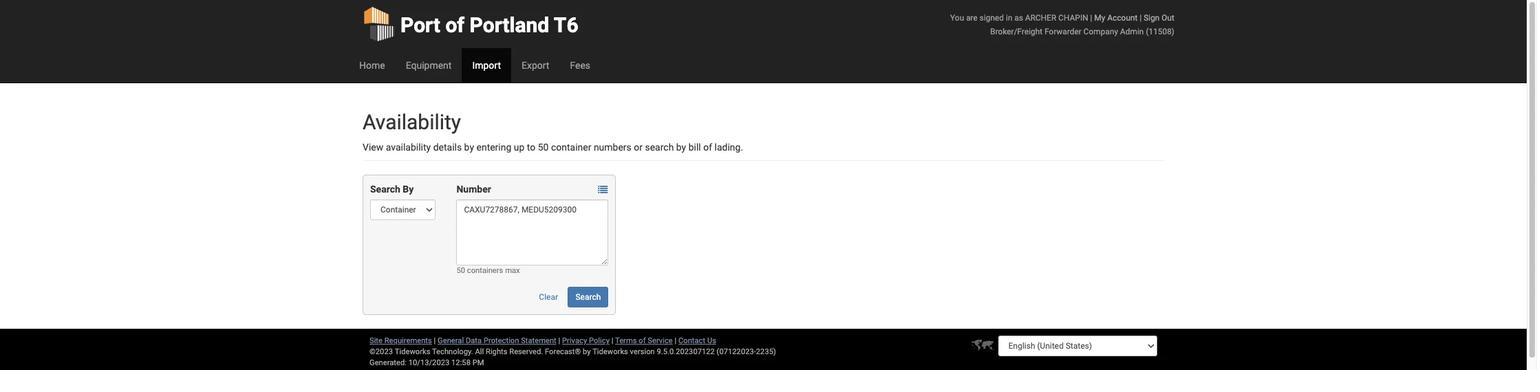 Task type: locate. For each thing, give the bounding box(es) containing it.
general
[[438, 337, 464, 345]]

lading.
[[715, 142, 743, 153]]

| left my
[[1091, 13, 1093, 23]]

search left "by"
[[370, 184, 400, 195]]

1 vertical spatial of
[[703, 142, 712, 153]]

0 vertical spatial of
[[446, 13, 465, 37]]

port of portland t6
[[401, 13, 579, 37]]

port
[[401, 13, 440, 37]]

2235)
[[756, 348, 776, 356]]

2 horizontal spatial by
[[676, 142, 686, 153]]

fees button
[[560, 48, 601, 83]]

1 vertical spatial search
[[576, 292, 601, 302]]

up
[[514, 142, 525, 153]]

of
[[446, 13, 465, 37], [703, 142, 712, 153], [639, 337, 646, 345]]

| left sign
[[1140, 13, 1142, 23]]

of right port
[[446, 13, 465, 37]]

by left bill
[[676, 142, 686, 153]]

general data protection statement link
[[438, 337, 557, 345]]

us
[[707, 337, 716, 345]]

availability
[[363, 110, 461, 134]]

import
[[472, 60, 501, 71]]

terms
[[615, 337, 637, 345]]

10/13/2023
[[409, 359, 450, 367]]

details
[[433, 142, 462, 153]]

fees
[[570, 60, 590, 71]]

numbers
[[594, 142, 632, 153]]

to
[[527, 142, 536, 153]]

| up 9.5.0.202307122
[[675, 337, 677, 345]]

home
[[359, 60, 385, 71]]

data
[[466, 337, 482, 345]]

1 horizontal spatial of
[[639, 337, 646, 345]]

forecast®
[[545, 348, 581, 356]]

of right bill
[[703, 142, 712, 153]]

search
[[370, 184, 400, 195], [576, 292, 601, 302]]

or
[[634, 142, 643, 153]]

search right clear button
[[576, 292, 601, 302]]

0 horizontal spatial by
[[464, 142, 474, 153]]

1 horizontal spatial search
[[576, 292, 601, 302]]

admin
[[1120, 27, 1144, 36]]

2 vertical spatial of
[[639, 337, 646, 345]]

2 horizontal spatial of
[[703, 142, 712, 153]]

broker/freight
[[991, 27, 1043, 36]]

export
[[522, 60, 549, 71]]

by
[[464, 142, 474, 153], [676, 142, 686, 153], [583, 348, 591, 356]]

account
[[1108, 13, 1138, 23]]

of up version
[[639, 337, 646, 345]]

1 vertical spatial 50
[[457, 266, 465, 275]]

search
[[645, 142, 674, 153]]

pm
[[473, 359, 484, 367]]

| up tideworks
[[612, 337, 614, 345]]

of inside site requirements | general data protection statement | privacy policy | terms of service | contact us ©2023 tideworks technology. all rights reserved. forecast® by tideworks version 9.5.0.202307122 (07122023-2235) generated: 10/13/2023 12:58 pm
[[639, 337, 646, 345]]

©2023 tideworks
[[370, 348, 430, 356]]

all
[[475, 348, 484, 356]]

forwarder
[[1045, 27, 1082, 36]]

generated:
[[370, 359, 407, 367]]

clear
[[539, 292, 558, 302]]

clear button
[[532, 287, 566, 308]]

| left the 'general'
[[434, 337, 436, 345]]

statement
[[521, 337, 557, 345]]

by right details
[[464, 142, 474, 153]]

Number text field
[[457, 200, 609, 266]]

| up forecast® in the left of the page
[[558, 337, 560, 345]]

by down the privacy policy link
[[583, 348, 591, 356]]

1 horizontal spatial by
[[583, 348, 591, 356]]

(11508)
[[1146, 27, 1175, 36]]

in
[[1006, 13, 1013, 23]]

50 left the containers
[[457, 266, 465, 275]]

|
[[1091, 13, 1093, 23], [1140, 13, 1142, 23], [434, 337, 436, 345], [558, 337, 560, 345], [612, 337, 614, 345], [675, 337, 677, 345]]

search by
[[370, 184, 414, 195]]

you
[[950, 13, 964, 23]]

sign
[[1144, 13, 1160, 23]]

t6
[[554, 13, 579, 37]]

0 vertical spatial search
[[370, 184, 400, 195]]

container
[[551, 142, 591, 153]]

contact
[[679, 337, 706, 345]]

archer
[[1025, 13, 1057, 23]]

0 horizontal spatial of
[[446, 13, 465, 37]]

as
[[1015, 13, 1023, 23]]

50
[[538, 142, 549, 153], [457, 266, 465, 275]]

50 right to
[[538, 142, 549, 153]]

0 horizontal spatial search
[[370, 184, 400, 195]]

search for search
[[576, 292, 601, 302]]

1 horizontal spatial 50
[[538, 142, 549, 153]]

max
[[505, 266, 520, 275]]

search button
[[568, 287, 609, 308]]

show list image
[[598, 185, 608, 195]]

search inside button
[[576, 292, 601, 302]]

equipment
[[406, 60, 452, 71]]

import button
[[462, 48, 511, 83]]



Task type: describe. For each thing, give the bounding box(es) containing it.
export button
[[511, 48, 560, 83]]

view availability details by entering up to 50 container numbers or search by bill of lading.
[[363, 142, 743, 153]]

port of portland t6 link
[[363, 0, 579, 48]]

reserved.
[[509, 348, 543, 356]]

requirements
[[385, 337, 432, 345]]

contact us link
[[679, 337, 716, 345]]

tideworks
[[593, 348, 628, 356]]

policy
[[589, 337, 610, 345]]

rights
[[486, 348, 508, 356]]

by
[[403, 184, 414, 195]]

by inside site requirements | general data protection statement | privacy policy | terms of service | contact us ©2023 tideworks technology. all rights reserved. forecast® by tideworks version 9.5.0.202307122 (07122023-2235) generated: 10/13/2023 12:58 pm
[[583, 348, 591, 356]]

sign out link
[[1144, 13, 1175, 23]]

home button
[[349, 48, 395, 83]]

my account link
[[1095, 13, 1138, 23]]

portland
[[470, 13, 549, 37]]

terms of service link
[[615, 337, 673, 345]]

containers
[[467, 266, 503, 275]]

12:58
[[451, 359, 471, 367]]

50 containers max
[[457, 266, 520, 275]]

version
[[630, 348, 655, 356]]

view
[[363, 142, 383, 153]]

availability
[[386, 142, 431, 153]]

9.5.0.202307122
[[657, 348, 715, 356]]

search for search by
[[370, 184, 400, 195]]

service
[[648, 337, 673, 345]]

signed
[[980, 13, 1004, 23]]

privacy
[[562, 337, 587, 345]]

0 horizontal spatial 50
[[457, 266, 465, 275]]

(07122023-
[[717, 348, 756, 356]]

equipment button
[[395, 48, 462, 83]]

number
[[457, 184, 491, 195]]

entering
[[477, 142, 512, 153]]

bill
[[689, 142, 701, 153]]

company
[[1084, 27, 1118, 36]]

you are signed in as archer chapin | my account | sign out broker/freight forwarder company admin (11508)
[[950, 13, 1175, 36]]

protection
[[484, 337, 519, 345]]

my
[[1095, 13, 1106, 23]]

chapin
[[1059, 13, 1088, 23]]

technology.
[[432, 348, 473, 356]]

0 vertical spatial 50
[[538, 142, 549, 153]]

out
[[1162, 13, 1175, 23]]

site requirements link
[[370, 337, 432, 345]]

site
[[370, 337, 383, 345]]

are
[[966, 13, 978, 23]]

site requirements | general data protection statement | privacy policy | terms of service | contact us ©2023 tideworks technology. all rights reserved. forecast® by tideworks version 9.5.0.202307122 (07122023-2235) generated: 10/13/2023 12:58 pm
[[370, 337, 776, 367]]

privacy policy link
[[562, 337, 610, 345]]



Task type: vqa. For each thing, say whether or not it's contained in the screenshot.
-
no



